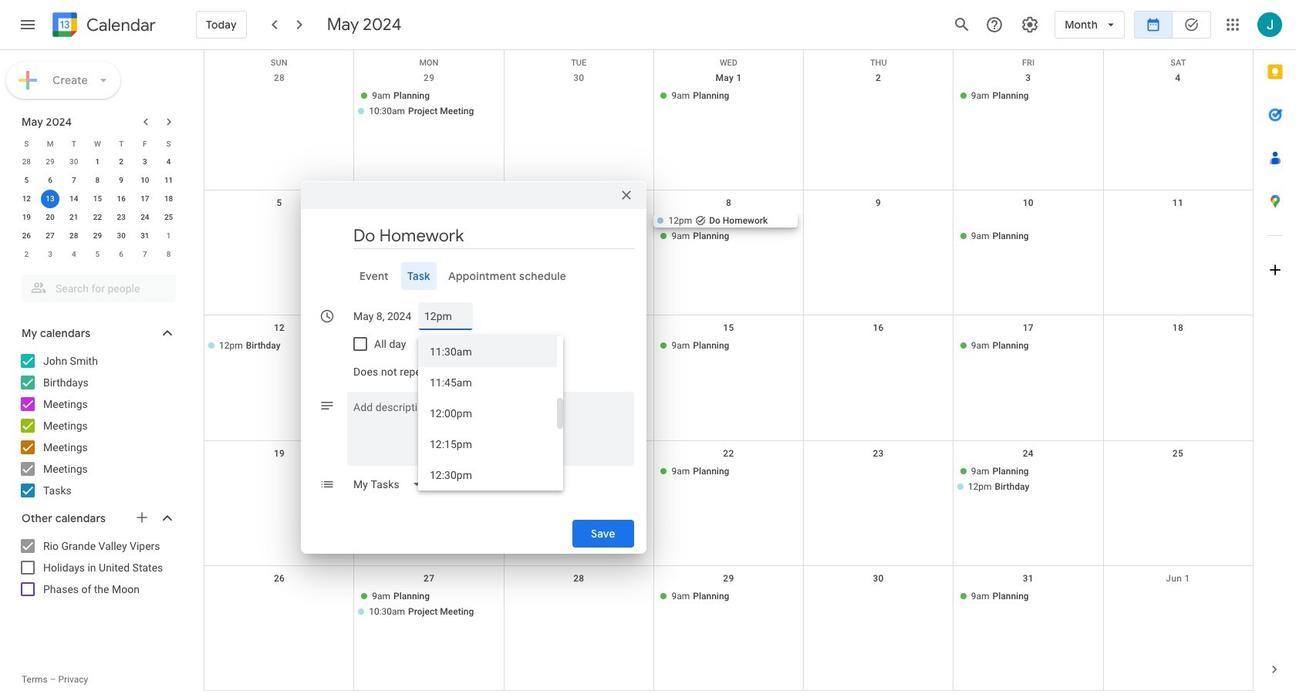 Task type: vqa. For each thing, say whether or not it's contained in the screenshot.
1st for
no



Task type: locate. For each thing, give the bounding box(es) containing it.
row
[[205, 50, 1253, 68], [205, 66, 1253, 191], [15, 134, 181, 153], [15, 153, 181, 171], [15, 171, 181, 190], [15, 190, 181, 208], [205, 191, 1253, 316], [15, 208, 181, 227], [15, 227, 181, 245], [15, 245, 181, 264], [205, 316, 1253, 441], [205, 441, 1253, 566], [205, 566, 1253, 692]]

24 element
[[136, 208, 154, 227]]

4 element
[[159, 153, 178, 171]]

22 element
[[88, 208, 107, 227]]

other calendars list
[[3, 534, 191, 602]]

8 element
[[88, 171, 107, 190]]

None search field
[[0, 269, 191, 303]]

16 element
[[112, 190, 131, 208]]

settings menu image
[[1021, 15, 1040, 34]]

20 element
[[41, 208, 59, 227]]

my calendars list
[[3, 349, 191, 503]]

cell
[[205, 89, 354, 120], [354, 89, 504, 120], [504, 89, 654, 120], [804, 89, 954, 120], [38, 190, 62, 208], [205, 214, 354, 260], [354, 214, 504, 260], [504, 214, 654, 260], [654, 214, 804, 260], [804, 214, 954, 260], [354, 339, 504, 385], [504, 339, 654, 385], [804, 339, 954, 385], [205, 464, 354, 495], [354, 464, 504, 495], [504, 464, 654, 495], [804, 464, 954, 495], [954, 464, 1104, 495], [205, 589, 354, 620], [354, 589, 504, 620], [504, 589, 654, 620], [804, 589, 954, 620]]

5 option from the top
[[418, 460, 557, 490]]

Start time text field
[[424, 302, 467, 330]]

29 element
[[88, 227, 107, 245]]

june 4 element
[[65, 245, 83, 264]]

june 5 element
[[88, 245, 107, 264]]

30 element
[[112, 227, 131, 245]]

9 element
[[112, 171, 131, 190]]

row group
[[15, 153, 181, 264]]

april 28 element
[[17, 153, 36, 171]]

18 element
[[159, 190, 178, 208]]

4 option from the top
[[418, 429, 557, 460]]

heading
[[83, 16, 156, 34]]

None field
[[347, 353, 459, 390], [347, 466, 427, 503], [347, 353, 459, 390], [347, 466, 427, 503]]

grid
[[204, 50, 1253, 692]]

main drawer image
[[19, 15, 37, 34]]

option
[[418, 336, 557, 367], [418, 367, 557, 398], [418, 398, 557, 429], [418, 429, 557, 460], [418, 460, 557, 490]]

12 element
[[17, 190, 36, 208]]

1 element
[[88, 153, 107, 171]]

tab list
[[1254, 50, 1297, 648], [313, 262, 634, 290]]

15 element
[[88, 190, 107, 208]]

june 3 element
[[41, 245, 59, 264]]

cell inside may 2024 grid
[[38, 190, 62, 208]]

26 element
[[17, 227, 36, 245]]

25 element
[[159, 208, 178, 227]]

23 element
[[112, 208, 131, 227]]

Start date text field
[[353, 302, 412, 330]]

april 29 element
[[41, 153, 59, 171]]



Task type: describe. For each thing, give the bounding box(es) containing it.
1 horizontal spatial tab list
[[1254, 50, 1297, 648]]

june 6 element
[[112, 245, 131, 264]]

june 7 element
[[136, 245, 154, 264]]

april 30 element
[[65, 153, 83, 171]]

1 option from the top
[[418, 336, 557, 367]]

2 option from the top
[[418, 367, 557, 398]]

june 2 element
[[17, 245, 36, 264]]

heading inside the calendar element
[[83, 16, 156, 34]]

21 element
[[65, 208, 83, 227]]

june 8 element
[[159, 245, 178, 264]]

28 element
[[65, 227, 83, 245]]

start time list box
[[418, 336, 563, 490]]

14 element
[[65, 190, 83, 208]]

2 element
[[112, 153, 131, 171]]

17 element
[[136, 190, 154, 208]]

11 element
[[159, 171, 178, 190]]

19 element
[[17, 208, 36, 227]]

Add description text field
[[347, 398, 634, 453]]

31 element
[[136, 227, 154, 245]]

10 element
[[136, 171, 154, 190]]

3 element
[[136, 153, 154, 171]]

5 element
[[17, 171, 36, 190]]

7 element
[[65, 171, 83, 190]]

27 element
[[41, 227, 59, 245]]

june 1 element
[[159, 227, 178, 245]]

calendar element
[[49, 9, 156, 43]]

may 2024 grid
[[15, 134, 181, 264]]

3 option from the top
[[418, 398, 557, 429]]

13, today element
[[41, 190, 59, 208]]

6 element
[[41, 171, 59, 190]]

Add title text field
[[353, 224, 634, 247]]

0 horizontal spatial tab list
[[313, 262, 634, 290]]



